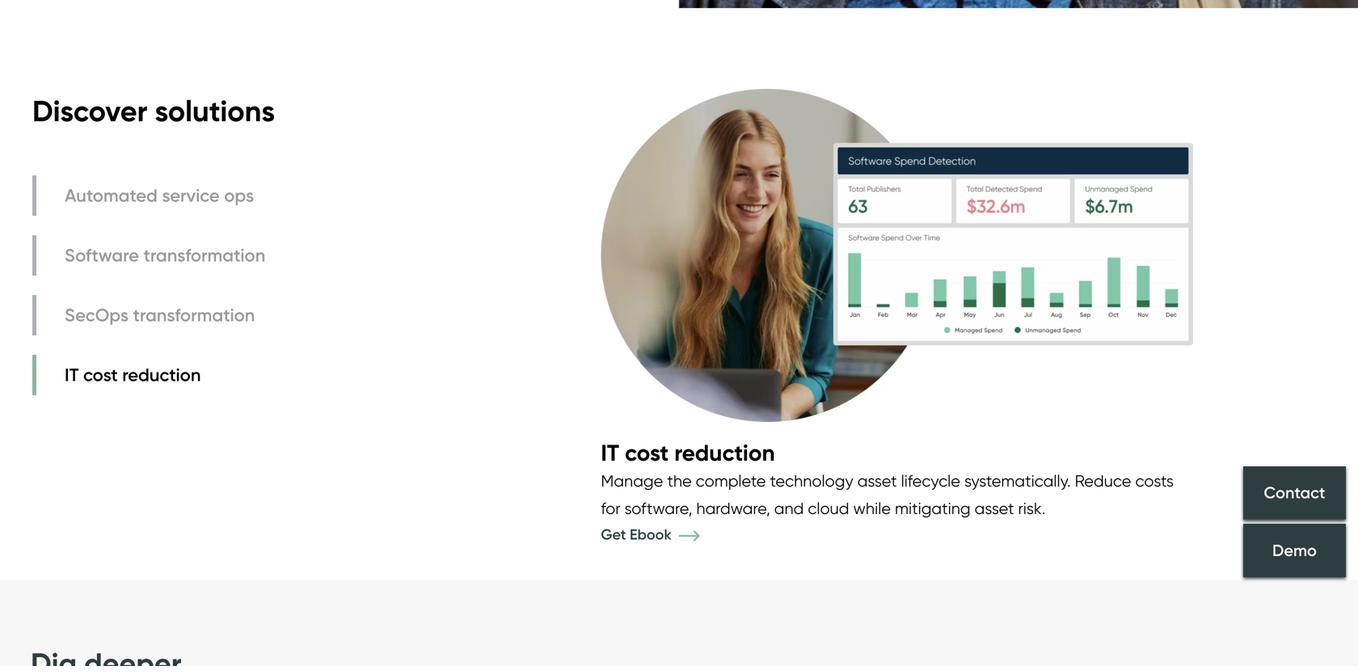 Task type: vqa. For each thing, say whether or not it's contained in the screenshot.
second i from the bottom
no



Task type: describe. For each thing, give the bounding box(es) containing it.
contact link
[[1244, 467, 1347, 520]]

software,
[[625, 499, 693, 519]]

reduction for it cost reduction
[[122, 364, 201, 386]]

hardware,
[[697, 499, 771, 519]]

solutions
[[155, 93, 275, 129]]

the
[[668, 472, 692, 491]]

it cost reduction
[[65, 364, 201, 386]]

get ebook link
[[601, 526, 724, 544]]

while
[[854, 499, 891, 519]]

cloud
[[808, 499, 850, 519]]

technology
[[770, 472, 854, 491]]

discover solutions
[[32, 93, 275, 129]]

and
[[775, 499, 804, 519]]

reduce
[[1075, 472, 1132, 491]]

cost for it cost reduction manage the complete technology asset lifecycle systematically. reduce costs for software, hardware, and cloud while mitigating asset risk.
[[625, 439, 669, 467]]

demo
[[1273, 541, 1318, 560]]

demo link
[[1244, 524, 1347, 577]]

mitigating
[[895, 499, 971, 519]]

reduction for it cost reduction manage the complete technology asset lifecycle systematically. reduce costs for software, hardware, and cloud while mitigating asset risk.
[[675, 439, 775, 467]]

discover
[[32, 93, 148, 129]]

manage
[[601, 472, 664, 491]]

0 horizontal spatial asset
[[858, 472, 897, 491]]

1 vertical spatial asset
[[975, 499, 1015, 519]]



Task type: locate. For each thing, give the bounding box(es) containing it.
software transformation link
[[32, 235, 270, 276]]

transformation down software transformation
[[133, 304, 255, 326]]

0 vertical spatial transformation
[[144, 244, 266, 266]]

ops
[[224, 184, 254, 206]]

0 vertical spatial reduction
[[122, 364, 201, 386]]

cost for it cost reduction
[[83, 364, 118, 386]]

it inside "link"
[[65, 364, 79, 386]]

cost inside "link"
[[83, 364, 118, 386]]

asset up while
[[858, 472, 897, 491]]

reduction inside "link"
[[122, 364, 201, 386]]

transformation for software transformation
[[144, 244, 266, 266]]

asset
[[858, 472, 897, 491], [975, 499, 1015, 519]]

systematically.
[[965, 472, 1071, 491]]

1 vertical spatial cost
[[625, 439, 669, 467]]

asset down systematically.
[[975, 499, 1015, 519]]

costs
[[1136, 472, 1174, 491]]

0 vertical spatial cost
[[83, 364, 118, 386]]

cost inside it cost reduction manage the complete technology asset lifecycle systematically. reduce costs for software, hardware, and cloud while mitigating asset risk.
[[625, 439, 669, 467]]

reduction up complete
[[675, 439, 775, 467]]

cost up manage
[[625, 439, 669, 467]]

it for it cost reduction manage the complete technology asset lifecycle systematically. reduce costs for software, hardware, and cloud while mitigating asset risk.
[[601, 439, 620, 467]]

reduction down secops transformation
[[122, 364, 201, 386]]

it for it cost reduction
[[65, 364, 79, 386]]

it up manage
[[601, 439, 620, 467]]

software
[[65, 244, 139, 266]]

1 vertical spatial reduction
[[675, 439, 775, 467]]

transformation for secops transformation
[[133, 304, 255, 326]]

it down the secops
[[65, 364, 79, 386]]

0 horizontal spatial reduction
[[122, 364, 201, 386]]

0 horizontal spatial it
[[65, 364, 79, 386]]

reduction
[[122, 364, 201, 386], [675, 439, 775, 467]]

0 horizontal spatial cost
[[83, 364, 118, 386]]

complete
[[696, 472, 766, 491]]

transformation
[[144, 244, 266, 266], [133, 304, 255, 326]]

get visibility into the it spend to reduce costs image
[[601, 73, 1194, 438]]

get ebook
[[601, 526, 676, 544]]

1 horizontal spatial reduction
[[675, 439, 775, 467]]

secops
[[65, 304, 129, 326]]

1 vertical spatial it
[[601, 439, 620, 467]]

risk.
[[1019, 499, 1046, 519]]

automated
[[65, 184, 158, 206]]

1 horizontal spatial cost
[[625, 439, 669, 467]]

reduction inside it cost reduction manage the complete technology asset lifecycle systematically. reduce costs for software, hardware, and cloud while mitigating asset risk.
[[675, 439, 775, 467]]

service
[[162, 184, 220, 206]]

secops transformation
[[65, 304, 255, 326]]

transformation down service
[[144, 244, 266, 266]]

cost down the secops
[[83, 364, 118, 386]]

it inside it cost reduction manage the complete technology asset lifecycle systematically. reduce costs for software, hardware, and cloud while mitigating asset risk.
[[601, 439, 620, 467]]

streamline service delivery for technology excellence image
[[0, 0, 1359, 8], [0, 0, 1359, 8]]

cost
[[83, 364, 118, 386], [625, 439, 669, 467]]

software transformation
[[65, 244, 266, 266]]

1 horizontal spatial it
[[601, 439, 620, 467]]

lifecycle
[[902, 472, 961, 491]]

ebook
[[630, 526, 672, 544]]

1 horizontal spatial asset
[[975, 499, 1015, 519]]

it
[[65, 364, 79, 386], [601, 439, 620, 467]]

it cost reduction manage the complete technology asset lifecycle systematically. reduce costs for software, hardware, and cloud while mitigating asset risk.
[[601, 439, 1174, 519]]

automated service ops link
[[32, 175, 270, 216]]

1 vertical spatial transformation
[[133, 304, 255, 326]]

for
[[601, 499, 621, 519]]

automated service ops
[[65, 184, 254, 206]]

secops transformation link
[[32, 295, 270, 336]]

0 vertical spatial it
[[65, 364, 79, 386]]

0 vertical spatial asset
[[858, 472, 897, 491]]

get
[[601, 526, 627, 544]]

it cost reduction link
[[32, 355, 270, 395]]

contact
[[1265, 483, 1326, 503]]



